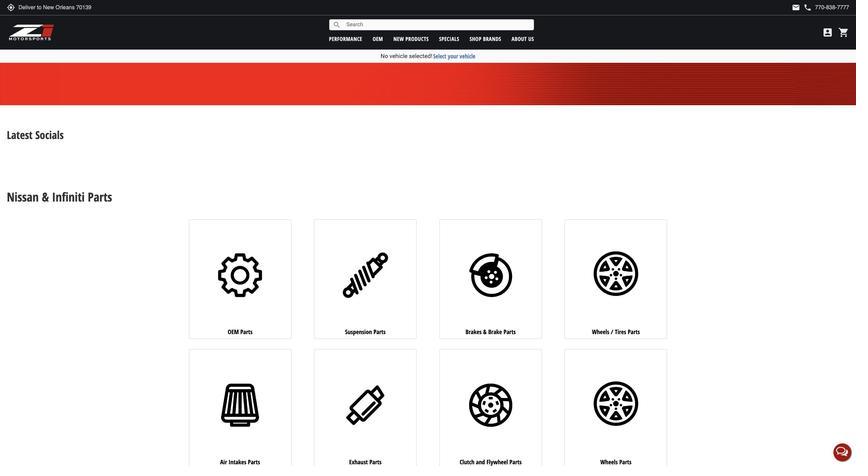 Task type: vqa. For each thing, say whether or not it's contained in the screenshot.
account_balance_wallet
no



Task type: locate. For each thing, give the bounding box(es) containing it.
0 horizontal spatial &
[[42, 189, 49, 206]]

nissan
[[7, 189, 39, 206]]

wheels for wheels / tires parts
[[592, 328, 610, 336]]

my_location
[[7, 3, 15, 12]]

vehicle right your on the right top of the page
[[460, 52, 476, 60]]

1 horizontal spatial oem
[[373, 35, 383, 43]]

select
[[433, 52, 447, 60]]

0 vertical spatial &
[[42, 189, 49, 206]]

account_box link
[[821, 27, 835, 38]]

1 vertical spatial &
[[483, 328, 487, 336]]

0 vertical spatial wheels
[[592, 328, 610, 336]]

wheels
[[592, 328, 610, 336], [601, 458, 618, 466]]

brake
[[488, 328, 502, 336]]

oem  parts
[[228, 328, 253, 336]]

brakes & brake parts
[[466, 328, 516, 336]]

air intakes parts
[[220, 458, 260, 466]]

& left brake at the bottom right of page
[[483, 328, 487, 336]]

1 horizontal spatial &
[[483, 328, 487, 336]]

/
[[611, 328, 614, 336]]

0 horizontal spatial oem
[[228, 328, 239, 336]]

clutch
[[460, 458, 475, 466]]

mail link
[[792, 3, 800, 12]]

1 vertical spatial oem
[[228, 328, 239, 336]]

brakes
[[466, 328, 482, 336]]

& for brakes
[[483, 328, 487, 336]]

1 horizontal spatial vehicle
[[460, 52, 476, 60]]

0 horizontal spatial vehicle
[[390, 53, 408, 59]]

suspension
[[345, 328, 372, 336]]

no
[[381, 53, 388, 59]]

brands
[[483, 35, 501, 43]]

about
[[512, 35, 527, 43]]

wheels / tires parts link
[[565, 219, 667, 339]]

&
[[42, 189, 49, 206], [483, 328, 487, 336]]

oem
[[373, 35, 383, 43], [228, 328, 239, 336]]

mail phone
[[792, 3, 812, 12]]

wheels for wheels parts
[[601, 458, 618, 466]]

clutch and flywheel image
[[443, 357, 539, 454]]

mail
[[792, 3, 800, 12]]

wheels / tires parts
[[592, 328, 640, 336]]

oem link
[[373, 35, 383, 43]]

your
[[448, 52, 458, 60]]

new products link
[[394, 35, 429, 43]]

search
[[333, 21, 341, 29]]

oem for oem link
[[373, 35, 383, 43]]

clutch and flywheel parts
[[460, 458, 522, 466]]

air
[[220, 458, 227, 466]]

exhaust image
[[317, 357, 414, 454]]

oem  parts link
[[189, 219, 291, 339]]

brakes image
[[443, 227, 539, 324]]

wheels / tires image
[[568, 227, 664, 324]]

parts
[[88, 189, 112, 206], [240, 328, 253, 336], [374, 328, 386, 336], [504, 328, 516, 336], [628, 328, 640, 336], [248, 458, 260, 466], [370, 458, 382, 466], [510, 458, 522, 466], [620, 458, 632, 466]]

phone link
[[804, 3, 850, 12]]

shop
[[470, 35, 482, 43]]

oem for oem  parts
[[228, 328, 239, 336]]

cool it image
[[0, 0, 856, 105]]

flywheel
[[487, 458, 508, 466]]

vehicle right no
[[390, 53, 408, 59]]

0 vertical spatial oem
[[373, 35, 383, 43]]

wheels parts
[[601, 458, 632, 466]]

products
[[406, 35, 429, 43]]

z1 motorsports logo image
[[9, 24, 55, 41]]

no vehicle selected! select your vehicle
[[381, 52, 476, 60]]

wheels image
[[568, 357, 664, 454]]

& right nissan
[[42, 189, 49, 206]]

vehicle
[[460, 52, 476, 60], [390, 53, 408, 59]]

1 vertical spatial wheels
[[601, 458, 618, 466]]

new
[[394, 35, 404, 43]]



Task type: describe. For each thing, give the bounding box(es) containing it.
vehicle inside no vehicle selected! select your vehicle
[[390, 53, 408, 59]]

select your vehicle link
[[433, 52, 476, 60]]

exhaust parts link
[[314, 350, 417, 466]]

latest
[[7, 128, 33, 142]]

shop brands link
[[470, 35, 501, 43]]

infiniti
[[52, 189, 85, 206]]

wheels parts link
[[565, 350, 667, 466]]

exhaust parts
[[349, 458, 382, 466]]

suspension image
[[317, 227, 414, 324]]

intakes
[[229, 458, 246, 466]]

latest socials
[[7, 128, 64, 142]]

suspension parts
[[345, 328, 386, 336]]

specials
[[439, 35, 459, 43]]

us
[[529, 35, 534, 43]]

nissan & infiniti parts
[[7, 189, 112, 206]]

selected!
[[409, 53, 433, 59]]

specials link
[[439, 35, 459, 43]]

performance link
[[329, 35, 362, 43]]

about us link
[[512, 35, 534, 43]]

shop brands
[[470, 35, 501, 43]]

tires
[[615, 328, 627, 336]]

phone
[[804, 3, 812, 12]]

Search search field
[[341, 20, 534, 30]]

shopping_cart
[[839, 27, 850, 38]]

and
[[476, 458, 485, 466]]

air intakes image
[[192, 357, 288, 454]]

performance
[[329, 35, 362, 43]]

oem parts image
[[192, 227, 288, 324]]

exhaust
[[349, 458, 368, 466]]

socials
[[35, 128, 64, 142]]

about us
[[512, 35, 534, 43]]

air intakes parts link
[[189, 350, 291, 466]]

clutch and flywheel parts link
[[440, 350, 542, 466]]

shopping_cart link
[[837, 27, 850, 38]]

suspension parts link
[[314, 219, 417, 339]]

new products
[[394, 35, 429, 43]]

& for nissan
[[42, 189, 49, 206]]

brakes & brake parts link
[[440, 219, 542, 339]]

account_box
[[823, 27, 834, 38]]



